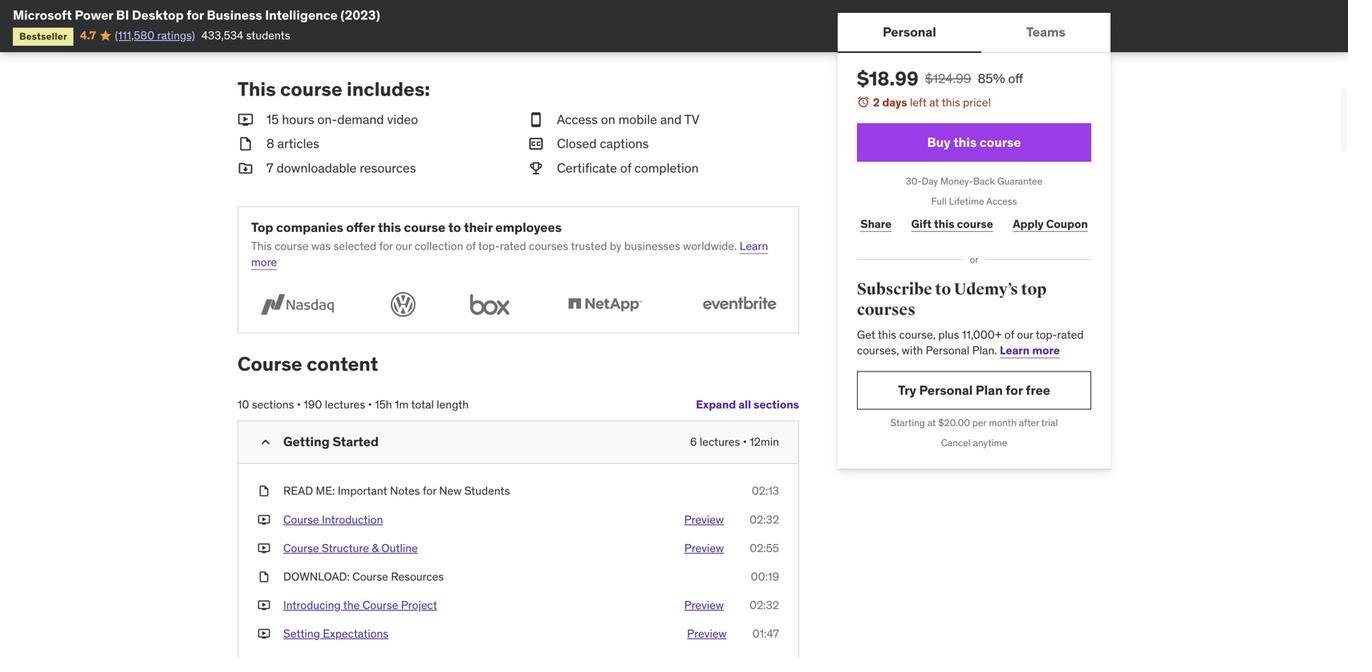 Task type: vqa. For each thing, say whether or not it's contained in the screenshot.
eventbrite IMAGE
yes



Task type: describe. For each thing, give the bounding box(es) containing it.
course for course introduction
[[283, 512, 319, 527]]

course for course structure & outline
[[283, 541, 319, 556]]

articles
[[278, 135, 320, 152]]

0 vertical spatial top-
[[479, 239, 500, 253]]

7 downloadable resources
[[267, 160, 416, 176]]

worldwide.
[[683, 239, 737, 253]]

course up the hours
[[280, 77, 343, 101]]

bi
[[116, 7, 129, 23]]

for for collection
[[379, 239, 393, 253]]

introduction
[[322, 512, 383, 527]]

captions
[[600, 135, 649, 152]]

1 horizontal spatial of
[[621, 160, 632, 176]]

hours
[[282, 111, 314, 128]]

eventbrite image
[[694, 289, 786, 320]]

closed
[[557, 135, 597, 152]]

or
[[970, 253, 979, 266]]

xsmall image for setting expectations
[[258, 626, 271, 642]]

15h 1m
[[375, 397, 409, 412]]

setting
[[283, 627, 320, 641]]

xsmall image for preview
[[258, 512, 271, 528]]

teams button
[[982, 13, 1111, 51]]

433,534
[[201, 28, 244, 42]]

learn more for top companies offer this course to their employees
[[251, 239, 769, 269]]

small image for access on mobile and tv
[[528, 111, 544, 129]]

10
[[238, 397, 249, 412]]

top
[[251, 219, 273, 236]]

read
[[283, 484, 313, 498]]

expand
[[696, 397, 736, 412]]

this for buy
[[954, 134, 977, 151]]

outline
[[382, 541, 418, 556]]

course down the lifetime
[[958, 217, 994, 231]]

trial
[[1042, 417, 1059, 429]]

course,
[[900, 327, 936, 342]]

anytime
[[974, 437, 1008, 449]]

10 sections • 190 lectures • 15h 1m total length
[[238, 397, 469, 412]]

udemy's
[[955, 280, 1019, 299]]

our inside get this course, plus 11,000+ of our top-rated courses, with personal plan.
[[1018, 327, 1034, 342]]

this for get
[[878, 327, 897, 342]]

0 vertical spatial lectures
[[325, 397, 365, 412]]

85%
[[978, 70, 1006, 87]]

price!
[[964, 95, 992, 110]]

small image for 8
[[238, 135, 254, 153]]

190
[[304, 397, 322, 412]]

0 horizontal spatial of
[[466, 239, 476, 253]]

their
[[464, 219, 493, 236]]

notes
[[390, 484, 420, 498]]

course for course content
[[238, 352, 303, 376]]

sections inside dropdown button
[[754, 397, 800, 412]]

2 vertical spatial personal
[[920, 382, 973, 399]]

learn more for subscribe to udemy's top courses
[[1000, 343, 1061, 358]]

access on mobile and tv
[[557, 111, 700, 128]]

share
[[861, 217, 892, 231]]

coupon
[[1047, 217, 1089, 231]]

power
[[75, 7, 113, 23]]

completion
[[635, 160, 699, 176]]

(111,580
[[115, 28, 155, 42]]

preview for setting expectations
[[688, 627, 727, 641]]

collection
[[415, 239, 464, 253]]

course down &
[[353, 570, 389, 584]]

0 vertical spatial our
[[396, 239, 412, 253]]

15
[[267, 111, 279, 128]]

share button
[[858, 208, 896, 240]]

15 hours on-demand video
[[267, 111, 418, 128]]

2 days left at this price!
[[874, 95, 992, 110]]

this for this course was selected for our collection of top-rated courses trusted by businesses worldwide.
[[251, 239, 272, 253]]

top companies offer this course to their employees
[[251, 219, 562, 236]]

was
[[311, 239, 331, 253]]

8 articles
[[267, 135, 320, 152]]

0 vertical spatial access
[[557, 111, 598, 128]]

• for 6
[[743, 435, 747, 449]]

4.7
[[80, 28, 96, 42]]

02:55
[[750, 541, 780, 556]]

$20.00
[[939, 417, 971, 429]]

started
[[333, 434, 379, 450]]

demand
[[337, 111, 384, 128]]

introducing
[[283, 598, 341, 613]]

expand all sections
[[696, 397, 800, 412]]

preview for introducing the course project
[[685, 598, 724, 613]]

at inside starting at $20.00 per month after trial cancel anytime
[[928, 417, 936, 429]]

for for intelligence
[[187, 7, 204, 23]]

to inside subscribe to udemy's top courses
[[936, 280, 952, 299]]

course introduction button
[[283, 512, 383, 528]]

microsoft
[[13, 7, 72, 23]]

teams
[[1027, 24, 1066, 40]]

resources
[[360, 160, 416, 176]]

important
[[338, 484, 388, 498]]

top- inside get this course, plus 11,000+ of our top-rated courses, with personal plan.
[[1036, 327, 1058, 342]]

courses inside subscribe to udemy's top courses
[[858, 300, 916, 320]]

1 horizontal spatial •
[[368, 397, 372, 412]]

2 sections from the left
[[252, 397, 294, 412]]

small image for certificate
[[528, 159, 544, 177]]

xsmall image for introducing the course project
[[258, 598, 271, 614]]

certificate of completion
[[557, 160, 699, 176]]

$124.99
[[926, 70, 972, 87]]

plan
[[976, 382, 1003, 399]]

02:32 for course introduction
[[750, 512, 780, 527]]

closed captions
[[557, 135, 649, 152]]

12min
[[750, 435, 780, 449]]

employees
[[496, 219, 562, 236]]

desktop
[[132, 7, 184, 23]]

course right the the
[[363, 598, 399, 613]]

small image left getting
[[258, 435, 274, 451]]

&
[[372, 541, 379, 556]]

structure
[[322, 541, 369, 556]]

7
[[267, 160, 274, 176]]

get this course, plus 11,000+ of our top-rated courses, with personal plan.
[[858, 327, 1084, 358]]

starting at $20.00 per month after trial cancel anytime
[[891, 417, 1059, 449]]

course inside button
[[980, 134, 1022, 151]]

box image
[[463, 289, 517, 320]]

personal inside button
[[883, 24, 937, 40]]

course structure & outline button
[[283, 541, 418, 556]]

tv
[[685, 111, 700, 128]]

1 xsmall image from the top
[[258, 484, 271, 499]]

more for subscribe to udemy's top courses
[[1033, 343, 1061, 358]]

lifetime
[[950, 195, 985, 207]]

02:32 for introducing the course project
[[750, 598, 780, 613]]

intelligence
[[265, 7, 338, 23]]

alarm image
[[858, 96, 870, 108]]

all
[[739, 397, 752, 412]]

(111,580 ratings)
[[115, 28, 195, 42]]



Task type: locate. For each thing, give the bounding box(es) containing it.
for for students
[[423, 484, 437, 498]]

selected
[[334, 239, 377, 253]]

1 vertical spatial learn more link
[[1000, 343, 1061, 358]]

includes:
[[347, 77, 430, 101]]

course up 10
[[238, 352, 303, 376]]

of down the their at top
[[466, 239, 476, 253]]

preview for course structure & outline
[[685, 541, 724, 556]]

0 vertical spatial of
[[621, 160, 632, 176]]

courses down employees
[[529, 239, 569, 253]]

1 small image from the top
[[528, 111, 544, 129]]

new
[[439, 484, 462, 498]]

small image left 8
[[238, 135, 254, 153]]

courses
[[529, 239, 569, 253], [858, 300, 916, 320]]

this down top
[[251, 239, 272, 253]]

0 horizontal spatial access
[[557, 111, 598, 128]]

off
[[1009, 70, 1024, 87]]

xsmall image left course introduction button
[[258, 512, 271, 528]]

this inside get this course, plus 11,000+ of our top-rated courses, with personal plan.
[[878, 327, 897, 342]]

small image left the "7"
[[238, 159, 254, 177]]

at right left
[[930, 95, 940, 110]]

course introduction
[[283, 512, 383, 527]]

learn right "worldwide."
[[740, 239, 769, 253]]

sections right 10
[[252, 397, 294, 412]]

read me: important notes for new students
[[283, 484, 510, 498]]

gift this course
[[912, 217, 994, 231]]

1 vertical spatial learn
[[1000, 343, 1030, 358]]

1 vertical spatial learn more
[[1000, 343, 1061, 358]]

1 horizontal spatial learn more link
[[1000, 343, 1061, 358]]

0 horizontal spatial learn more
[[251, 239, 769, 269]]

1 horizontal spatial courses
[[858, 300, 916, 320]]

1 vertical spatial 02:32
[[750, 598, 780, 613]]

businesses
[[625, 239, 681, 253]]

small image
[[528, 111, 544, 129], [528, 135, 544, 153]]

1 horizontal spatial learn
[[1000, 343, 1030, 358]]

1 horizontal spatial to
[[936, 280, 952, 299]]

6 lectures • 12min
[[691, 435, 780, 449]]

more up free
[[1033, 343, 1061, 358]]

getting
[[283, 434, 330, 450]]

02:32 up the 02:55 at the bottom
[[750, 512, 780, 527]]

1 horizontal spatial sections
[[754, 397, 800, 412]]

3 xsmall image from the top
[[258, 598, 271, 614]]

1 vertical spatial our
[[1018, 327, 1034, 342]]

0 horizontal spatial •
[[297, 397, 301, 412]]

learn more link for subscribe to udemy's top courses
[[1000, 343, 1061, 358]]

0 vertical spatial xsmall image
[[258, 512, 271, 528]]

1 horizontal spatial more
[[1033, 343, 1061, 358]]

small image for closed captions
[[528, 135, 544, 153]]

more down top
[[251, 255, 277, 269]]

total
[[411, 397, 434, 412]]

this for gift
[[935, 217, 955, 231]]

after
[[1020, 417, 1040, 429]]

courses,
[[858, 343, 900, 358]]

gift this course link
[[908, 208, 997, 240]]

course up the collection
[[404, 219, 446, 236]]

our
[[396, 239, 412, 253], [1018, 327, 1034, 342]]

this down $124.99
[[942, 95, 961, 110]]

ratings)
[[157, 28, 195, 42]]

4 xsmall image from the top
[[258, 626, 271, 642]]

0 horizontal spatial more
[[251, 255, 277, 269]]

0 vertical spatial to
[[449, 219, 461, 236]]

xsmall image
[[258, 512, 271, 528], [258, 569, 271, 585]]

1 vertical spatial lectures
[[700, 435, 741, 449]]

1 02:32 from the top
[[750, 512, 780, 527]]

on-
[[318, 111, 337, 128]]

0 horizontal spatial lectures
[[325, 397, 365, 412]]

course content
[[238, 352, 378, 376]]

volkswagen image
[[386, 289, 421, 320]]

to
[[449, 219, 461, 236], [936, 280, 952, 299]]

0 vertical spatial more
[[251, 255, 277, 269]]

course up back
[[980, 134, 1022, 151]]

personal button
[[838, 13, 982, 51]]

xsmall image left download:
[[258, 569, 271, 585]]

try personal plan for free link
[[858, 371, 1092, 410]]

433,534 students
[[201, 28, 290, 42]]

1 vertical spatial top-
[[1036, 327, 1058, 342]]

lectures right 6
[[700, 435, 741, 449]]

students
[[246, 28, 290, 42]]

with
[[902, 343, 924, 358]]

small image left closed
[[528, 135, 544, 153]]

course
[[280, 77, 343, 101], [980, 134, 1022, 151], [958, 217, 994, 231], [404, 219, 446, 236], [275, 239, 309, 253]]

this right "buy"
[[954, 134, 977, 151]]

1 sections from the left
[[754, 397, 800, 412]]

1 horizontal spatial top-
[[1036, 327, 1058, 342]]

1 horizontal spatial rated
[[1058, 327, 1084, 342]]

0 horizontal spatial to
[[449, 219, 461, 236]]

apply
[[1014, 217, 1044, 231]]

this
[[942, 95, 961, 110], [954, 134, 977, 151], [935, 217, 955, 231], [378, 219, 401, 236], [878, 327, 897, 342]]

learn for top companies offer this course to their employees
[[740, 239, 769, 253]]

0 vertical spatial personal
[[883, 24, 937, 40]]

small image left 15
[[238, 111, 254, 129]]

0 horizontal spatial rated
[[500, 239, 527, 253]]

rated inside get this course, plus 11,000+ of our top-rated courses, with personal plan.
[[1058, 327, 1084, 342]]

starting
[[891, 417, 926, 429]]

1 vertical spatial small image
[[528, 135, 544, 153]]

learn more down employees
[[251, 239, 769, 269]]

0 vertical spatial at
[[930, 95, 940, 110]]

this
[[238, 77, 276, 101], [251, 239, 272, 253]]

small image left on
[[528, 111, 544, 129]]

0 horizontal spatial top-
[[479, 239, 500, 253]]

trusted
[[571, 239, 607, 253]]

business
[[207, 7, 262, 23]]

0 horizontal spatial our
[[396, 239, 412, 253]]

1 horizontal spatial lectures
[[700, 435, 741, 449]]

0 vertical spatial small image
[[528, 111, 544, 129]]

to left udemy's
[[936, 280, 952, 299]]

0 vertical spatial courses
[[529, 239, 569, 253]]

apply coupon button
[[1010, 208, 1092, 240]]

1 horizontal spatial our
[[1018, 327, 1034, 342]]

preview for course introduction
[[685, 512, 724, 527]]

0 horizontal spatial learn
[[740, 239, 769, 253]]

the
[[343, 598, 360, 613]]

learn more up free
[[1000, 343, 1061, 358]]

xsmall image
[[258, 484, 271, 499], [258, 541, 271, 556], [258, 598, 271, 614], [258, 626, 271, 642]]

to left the their at top
[[449, 219, 461, 236]]

expand all sections button
[[696, 389, 800, 421]]

personal down the plus
[[926, 343, 970, 358]]

mobile
[[619, 111, 658, 128]]

0 horizontal spatial learn more link
[[251, 239, 769, 269]]

this inside button
[[954, 134, 977, 151]]

nasdaq image
[[251, 289, 344, 320]]

2 xsmall image from the top
[[258, 541, 271, 556]]

small image
[[238, 111, 254, 129], [238, 135, 254, 153], [238, 159, 254, 177], [528, 159, 544, 177], [258, 435, 274, 451]]

• left 190
[[297, 397, 301, 412]]

and
[[661, 111, 682, 128]]

students
[[465, 484, 510, 498]]

30-
[[906, 175, 922, 188]]

apply coupon
[[1014, 217, 1089, 231]]

introducing the course project
[[283, 598, 437, 613]]

for down top companies offer this course to their employees
[[379, 239, 393, 253]]

0 vertical spatial learn more
[[251, 239, 769, 269]]

$18.99
[[858, 67, 919, 91]]

00:19
[[751, 570, 780, 584]]

02:13
[[752, 484, 780, 498]]

course down companies
[[275, 239, 309, 253]]

money-
[[941, 175, 974, 188]]

1 vertical spatial xsmall image
[[258, 569, 271, 585]]

2 vertical spatial of
[[1005, 327, 1015, 342]]

tab list
[[838, 13, 1111, 53]]

0 horizontal spatial sections
[[252, 397, 294, 412]]

small image for 7
[[238, 159, 254, 177]]

gift
[[912, 217, 932, 231]]

more inside learn more
[[251, 255, 277, 269]]

netapp image
[[559, 289, 652, 320]]

this right gift
[[935, 217, 955, 231]]

of right the 11,000+
[[1005, 327, 1015, 342]]

buy this course
[[928, 134, 1022, 151]]

0 vertical spatial learn
[[740, 239, 769, 253]]

30-day money-back guarantee full lifetime access
[[906, 175, 1043, 207]]

lectures
[[325, 397, 365, 412], [700, 435, 741, 449]]

learn more link down employees
[[251, 239, 769, 269]]

2
[[874, 95, 880, 110]]

guarantee
[[998, 175, 1043, 188]]

rated
[[500, 239, 527, 253], [1058, 327, 1084, 342]]

for left free
[[1006, 382, 1024, 399]]

subscribe
[[858, 280, 933, 299]]

tab list containing personal
[[838, 13, 1111, 53]]

•
[[297, 397, 301, 412], [368, 397, 372, 412], [743, 435, 747, 449]]

at left '$20.00'
[[928, 417, 936, 429]]

learn inside learn more
[[740, 239, 769, 253]]

expectations
[[323, 627, 389, 641]]

0 vertical spatial rated
[[500, 239, 527, 253]]

• left 15h 1m
[[368, 397, 372, 412]]

more for top companies offer this course to their employees
[[251, 255, 277, 269]]

top- down top
[[1036, 327, 1058, 342]]

video
[[387, 111, 418, 128]]

0 vertical spatial 02:32
[[750, 512, 780, 527]]

0 horizontal spatial courses
[[529, 239, 569, 253]]

by
[[610, 239, 622, 253]]

small image left certificate
[[528, 159, 544, 177]]

2 small image from the top
[[528, 135, 544, 153]]

course up download:
[[283, 541, 319, 556]]

1 xsmall image from the top
[[258, 512, 271, 528]]

thrive in your career element
[[238, 0, 800, 39]]

courses down subscribe at right
[[858, 300, 916, 320]]

learn more link up free
[[1000, 343, 1061, 358]]

1 vertical spatial of
[[466, 239, 476, 253]]

01:47
[[753, 627, 780, 641]]

2 horizontal spatial •
[[743, 435, 747, 449]]

course down read
[[283, 512, 319, 527]]

02:32 down 00:19
[[750, 598, 780, 613]]

access up closed
[[557, 111, 598, 128]]

download:
[[283, 570, 350, 584]]

1 vertical spatial to
[[936, 280, 952, 299]]

learn more link
[[251, 239, 769, 269], [1000, 343, 1061, 358]]

resources
[[391, 570, 444, 584]]

learn for subscribe to udemy's top courses
[[1000, 343, 1030, 358]]

cancel
[[942, 437, 971, 449]]

buy
[[928, 134, 951, 151]]

1 vertical spatial access
[[987, 195, 1018, 207]]

of down captions
[[621, 160, 632, 176]]

top
[[1022, 280, 1047, 299]]

getting started
[[283, 434, 379, 450]]

2 horizontal spatial of
[[1005, 327, 1015, 342]]

course
[[238, 352, 303, 376], [283, 512, 319, 527], [283, 541, 319, 556], [353, 570, 389, 584], [363, 598, 399, 613]]

0 vertical spatial this
[[238, 77, 276, 101]]

access down back
[[987, 195, 1018, 207]]

setting expectations button
[[283, 626, 389, 642]]

1 horizontal spatial learn more
[[1000, 343, 1061, 358]]

2 xsmall image from the top
[[258, 569, 271, 585]]

this up 15
[[238, 77, 276, 101]]

sections right all
[[754, 397, 800, 412]]

xsmall image for 00:19
[[258, 569, 271, 585]]

for left new
[[423, 484, 437, 498]]

1 vertical spatial at
[[928, 417, 936, 429]]

access inside 30-day money-back guarantee full lifetime access
[[987, 195, 1018, 207]]

course structure & outline
[[283, 541, 418, 556]]

this right 'offer'
[[378, 219, 401, 236]]

certificate
[[557, 160, 617, 176]]

1 vertical spatial rated
[[1058, 327, 1084, 342]]

1 horizontal spatial access
[[987, 195, 1018, 207]]

learn more link for top companies offer this course to their employees
[[251, 239, 769, 269]]

days
[[883, 95, 908, 110]]

personal up '$20.00'
[[920, 382, 973, 399]]

companies
[[276, 219, 344, 236]]

1 vertical spatial personal
[[926, 343, 970, 358]]

• left 12min
[[743, 435, 747, 449]]

2 02:32 from the top
[[750, 598, 780, 613]]

for up ratings) in the top of the page
[[187, 7, 204, 23]]

our down top companies offer this course to their employees
[[396, 239, 412, 253]]

lectures right 190
[[325, 397, 365, 412]]

personal inside get this course, plus 11,000+ of our top-rated courses, with personal plan.
[[926, 343, 970, 358]]

of inside get this course, plus 11,000+ of our top-rated courses, with personal plan.
[[1005, 327, 1015, 342]]

project
[[401, 598, 437, 613]]

8
[[267, 135, 274, 152]]

of
[[621, 160, 632, 176], [466, 239, 476, 253], [1005, 327, 1015, 342]]

our right the 11,000+
[[1018, 327, 1034, 342]]

1 vertical spatial courses
[[858, 300, 916, 320]]

xsmall image for course structure & outline
[[258, 541, 271, 556]]

back
[[974, 175, 996, 188]]

learn right plan.
[[1000, 343, 1030, 358]]

this for this course includes:
[[238, 77, 276, 101]]

1 vertical spatial more
[[1033, 343, 1061, 358]]

personal up $18.99
[[883, 24, 937, 40]]

top- down the their at top
[[479, 239, 500, 253]]

$18.99 $124.99 85% off
[[858, 67, 1024, 91]]

small image for 15
[[238, 111, 254, 129]]

this up courses,
[[878, 327, 897, 342]]

• for 10
[[297, 397, 301, 412]]

1 vertical spatial this
[[251, 239, 272, 253]]

0 vertical spatial learn more link
[[251, 239, 769, 269]]



